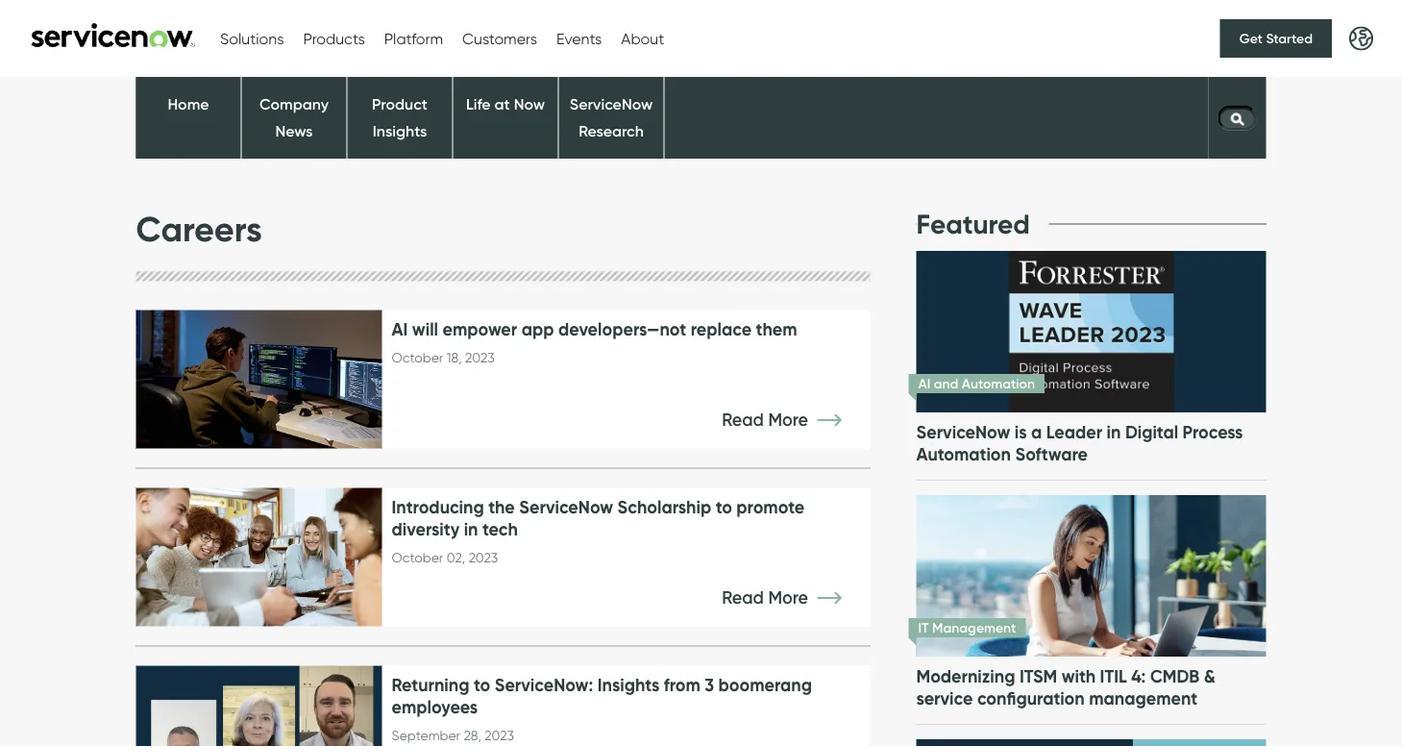 Task type: describe. For each thing, give the bounding box(es) containing it.
solutions
[[220, 29, 284, 48]]

3 boomerang employees who returned to servicenow image
[[136, 666, 382, 746]]

02,
[[447, 549, 466, 565]]

&
[[1204, 666, 1216, 687]]

in inside introducing the servicenow scholarship to promote diversity in tech october 02, 2023
[[464, 519, 478, 540]]

more for introducing the servicenow scholarship to promote diversity in tech
[[769, 587, 809, 608]]

careers
[[136, 207, 262, 250]]

october inside ai will empower app developers—not replace them october 18, 2023
[[392, 349, 444, 366]]

is
[[1015, 421, 1027, 443]]

2023 inside returning to servicenow: insights from 3 boomerang employees september 28, 2023
[[485, 727, 514, 743]]

and
[[934, 375, 959, 392]]

life at now link
[[466, 95, 545, 114]]

tech
[[483, 519, 518, 540]]

to inside introducing the servicenow scholarship to promote diversity in tech october 02, 2023
[[716, 497, 733, 518]]

18,
[[447, 349, 462, 366]]

promote
[[737, 497, 805, 518]]

started
[[1267, 30, 1313, 47]]

3
[[705, 675, 714, 696]]

it management
[[919, 619, 1017, 636]]

modernizing
[[917, 666, 1016, 687]]

app
[[522, 319, 554, 341]]

home link
[[168, 95, 209, 114]]

service
[[917, 688, 973, 709]]

get started
[[1240, 30, 1313, 47]]

it
[[919, 619, 929, 636]]

servicenow inside introducing the servicenow scholarship to promote diversity in tech october 02, 2023
[[519, 497, 614, 518]]

employees
[[392, 697, 478, 718]]

september
[[392, 727, 461, 743]]

from
[[664, 675, 701, 696]]

life
[[466, 95, 491, 114]]

read more for introducing the servicenow scholarship to promote diversity in tech
[[722, 587, 813, 608]]

customers
[[463, 29, 537, 48]]

read more for ai will empower app developers—not replace them
[[722, 409, 813, 430]]

ai will empower app developers—not replace them october 18, 2023
[[392, 319, 798, 366]]

insights inside "product insights"
[[373, 121, 427, 140]]

process
[[1183, 421, 1244, 443]]

will
[[412, 319, 438, 341]]

in inside servicenow is a leader in digital process automation software
[[1107, 421, 1121, 443]]

october inside introducing the servicenow scholarship to promote diversity in tech october 02, 2023
[[392, 549, 444, 565]]

solutions button
[[220, 29, 284, 48]]

servicenow scholarship for diversity in tech: college students gathered around a laptop image
[[136, 488, 382, 627]]

developers—not
[[559, 319, 687, 341]]

servicenow research link
[[570, 95, 653, 140]]

the
[[489, 497, 515, 518]]

read for promote
[[722, 587, 764, 608]]

events button
[[557, 29, 602, 48]]

about
[[621, 29, 665, 48]]

cmdb
[[1151, 666, 1200, 687]]

configuration management: woman in front of high-rise window working on a laptop image
[[913, 476, 1270, 677]]

itsm
[[1020, 666, 1058, 687]]

company news
[[259, 95, 329, 140]]

modernizing itsm with itil 4: cmdb & service configuration management
[[917, 666, 1216, 709]]

introducing
[[392, 497, 484, 518]]

returning to servicenow: insights from 3 boomerang employees september 28, 2023
[[392, 675, 812, 743]]

introducing the servicenow scholarship to promote diversity in tech october 02, 2023
[[392, 497, 805, 565]]

research
[[579, 121, 644, 140]]



Task type: locate. For each thing, give the bounding box(es) containing it.
life at now
[[466, 95, 545, 114]]

0 horizontal spatial in
[[464, 519, 478, 540]]

1 vertical spatial october
[[392, 549, 444, 565]]

products button
[[303, 29, 365, 48]]

2 read from the top
[[722, 587, 764, 608]]

1 read from the top
[[722, 409, 764, 430]]

0 vertical spatial servicenow
[[570, 95, 653, 114]]

featured
[[917, 207, 1030, 241]]

servicenow down ai and automation
[[917, 421, 1011, 443]]

replace
[[691, 319, 752, 341]]

servicenow is a leader in digital process automation software
[[917, 421, 1244, 465]]

1 vertical spatial read
[[722, 587, 764, 608]]

more
[[769, 409, 809, 430], [769, 587, 809, 608]]

1 horizontal spatial insights
[[598, 675, 660, 696]]

servicenow up the research
[[570, 95, 653, 114]]

read more link for ai will empower app developers—not replace them
[[722, 409, 871, 430]]

1 vertical spatial automation
[[917, 443, 1011, 465]]

in left digital
[[1107, 421, 1121, 443]]

servicenow inside servicenow is a leader in digital process automation software
[[917, 421, 1011, 443]]

events
[[557, 29, 602, 48]]

read more up boomerang
[[722, 587, 813, 608]]

diversity
[[392, 519, 460, 540]]

1 horizontal spatial ai
[[919, 375, 931, 392]]

empower
[[443, 319, 518, 341]]

to left the promote
[[716, 497, 733, 518]]

scholarship
[[618, 497, 712, 518]]

1 more from the top
[[769, 409, 809, 430]]

ai left will
[[392, 319, 408, 341]]

product insights link
[[372, 95, 428, 140]]

at
[[495, 95, 510, 114]]

leader
[[1047, 421, 1103, 443]]

1 vertical spatial to
[[474, 675, 491, 696]]

ai
[[392, 319, 408, 341], [919, 375, 931, 392]]

product insights
[[372, 95, 428, 140]]

app developers: man looking at code on three monitors image
[[136, 310, 382, 449]]

more for ai will empower app developers—not replace them
[[769, 409, 809, 430]]

0 horizontal spatial insights
[[373, 121, 427, 140]]

4:
[[1132, 666, 1146, 687]]

read
[[722, 409, 764, 430], [722, 587, 764, 608]]

configuration
[[978, 688, 1085, 709]]

ai for and
[[919, 375, 931, 392]]

servicenow for is
[[917, 421, 1011, 443]]

product
[[372, 95, 428, 114]]

itil
[[1101, 666, 1127, 687]]

Search text field
[[1219, 106, 1257, 130]]

1 vertical spatial in
[[464, 519, 478, 540]]

october
[[392, 349, 444, 366], [392, 549, 444, 565]]

management
[[933, 619, 1017, 636]]

28,
[[464, 727, 482, 743]]

0 vertical spatial automation
[[962, 375, 1035, 392]]

to
[[716, 497, 733, 518], [474, 675, 491, 696]]

0 vertical spatial 2023
[[465, 349, 495, 366]]

2 vertical spatial servicenow
[[519, 497, 614, 518]]

read for replace
[[722, 409, 764, 430]]

2023
[[465, 349, 495, 366], [469, 549, 498, 565], [485, 727, 514, 743]]

1 horizontal spatial to
[[716, 497, 733, 518]]

servicenow
[[570, 95, 653, 114], [917, 421, 1011, 443], [519, 497, 614, 518]]

home
[[168, 95, 209, 114]]

boomerang
[[719, 675, 812, 696]]

october down the diversity
[[392, 549, 444, 565]]

news
[[275, 121, 313, 140]]

more up boomerang
[[769, 587, 809, 608]]

1 read more from the top
[[722, 409, 813, 430]]

read more link
[[722, 409, 871, 430], [722, 587, 871, 608]]

automation inside servicenow is a leader in digital process automation software
[[917, 443, 1011, 465]]

0 vertical spatial read more
[[722, 409, 813, 430]]

in
[[1107, 421, 1121, 443], [464, 519, 478, 540]]

2023 right '28,'
[[485, 727, 514, 743]]

now
[[514, 95, 545, 114]]

1 vertical spatial read more
[[722, 587, 813, 608]]

ai for will
[[392, 319, 408, 341]]

2023 right 18, at top left
[[465, 349, 495, 366]]

0 vertical spatial october
[[392, 349, 444, 366]]

1 vertical spatial more
[[769, 587, 809, 608]]

digital
[[1126, 421, 1179, 443]]

2 read more from the top
[[722, 587, 813, 608]]

automation down ai and automation
[[917, 443, 1011, 465]]

2023 right 02,
[[469, 549, 498, 565]]

0 vertical spatial ai
[[392, 319, 408, 341]]

insights left from
[[598, 675, 660, 696]]

ai inside ai will empower app developers—not replace them october 18, 2023
[[392, 319, 408, 341]]

1 october from the top
[[392, 349, 444, 366]]

2023 inside ai will empower app developers—not replace them october 18, 2023
[[465, 349, 495, 366]]

1 vertical spatial read more link
[[722, 587, 871, 608]]

automation
[[962, 375, 1035, 392], [917, 443, 1011, 465]]

1 vertical spatial ai
[[919, 375, 931, 392]]

more up the promote
[[769, 409, 809, 430]]

about button
[[621, 29, 665, 48]]

with
[[1062, 666, 1096, 687]]

forrester wave leader 2023: digital process automation software image
[[913, 232, 1270, 432]]

0 vertical spatial in
[[1107, 421, 1121, 443]]

read more
[[722, 409, 813, 430], [722, 587, 813, 608]]

platform
[[384, 29, 443, 48]]

servicenow:
[[495, 675, 593, 696]]

read up boomerang
[[722, 587, 764, 608]]

insights
[[373, 121, 427, 140], [598, 675, 660, 696]]

0 vertical spatial insights
[[373, 121, 427, 140]]

get started link
[[1221, 19, 1333, 58]]

0 vertical spatial more
[[769, 409, 809, 430]]

0 vertical spatial read
[[722, 409, 764, 430]]

2 vertical spatial 2023
[[485, 727, 514, 743]]

products
[[303, 29, 365, 48]]

1 horizontal spatial in
[[1107, 421, 1121, 443]]

insights down product
[[373, 121, 427, 140]]

read more up the promote
[[722, 409, 813, 430]]

company
[[259, 95, 329, 114]]

2 october from the top
[[392, 549, 444, 565]]

them
[[756, 319, 798, 341]]

get
[[1240, 30, 1263, 47]]

october down will
[[392, 349, 444, 366]]

insights inside returning to servicenow: insights from 3 boomerang employees september 28, 2023
[[598, 675, 660, 696]]

1 vertical spatial 2023
[[469, 549, 498, 565]]

None search field
[[1209, 101, 1267, 135]]

0 vertical spatial to
[[716, 497, 733, 518]]

customers button
[[463, 29, 537, 48]]

read up the promote
[[722, 409, 764, 430]]

servicenow research
[[570, 95, 653, 140]]

2023 inside introducing the servicenow scholarship to promote diversity in tech october 02, 2023
[[469, 549, 498, 565]]

2 read more link from the top
[[722, 587, 871, 608]]

1 vertical spatial servicenow
[[917, 421, 1011, 443]]

servicenow right the
[[519, 497, 614, 518]]

2 more from the top
[[769, 587, 809, 608]]

ai left and
[[919, 375, 931, 392]]

1 vertical spatial insights
[[598, 675, 660, 696]]

in left tech at the left of page
[[464, 519, 478, 540]]

ai and automation
[[919, 375, 1035, 392]]

1 read more link from the top
[[722, 409, 871, 430]]

company news link
[[259, 95, 329, 140]]

software
[[1016, 443, 1088, 465]]

servicenow for research
[[570, 95, 653, 114]]

management
[[1090, 688, 1198, 709]]

to up '28,'
[[474, 675, 491, 696]]

read more link up the promote
[[722, 409, 871, 430]]

returning
[[392, 675, 470, 696]]

0 horizontal spatial ai
[[392, 319, 408, 341]]

platform button
[[384, 29, 443, 48]]

0 horizontal spatial to
[[474, 675, 491, 696]]

0 vertical spatial read more link
[[722, 409, 871, 430]]

a
[[1032, 421, 1043, 443]]

read more link for introducing the servicenow scholarship to promote diversity in tech
[[722, 587, 871, 608]]

to inside returning to servicenow: insights from 3 boomerang employees september 28, 2023
[[474, 675, 491, 696]]

read more link up boomerang
[[722, 587, 871, 608]]

automation right and
[[962, 375, 1035, 392]]



Task type: vqa. For each thing, say whether or not it's contained in the screenshot.
App developers: man looking at code on three monitors image
yes



